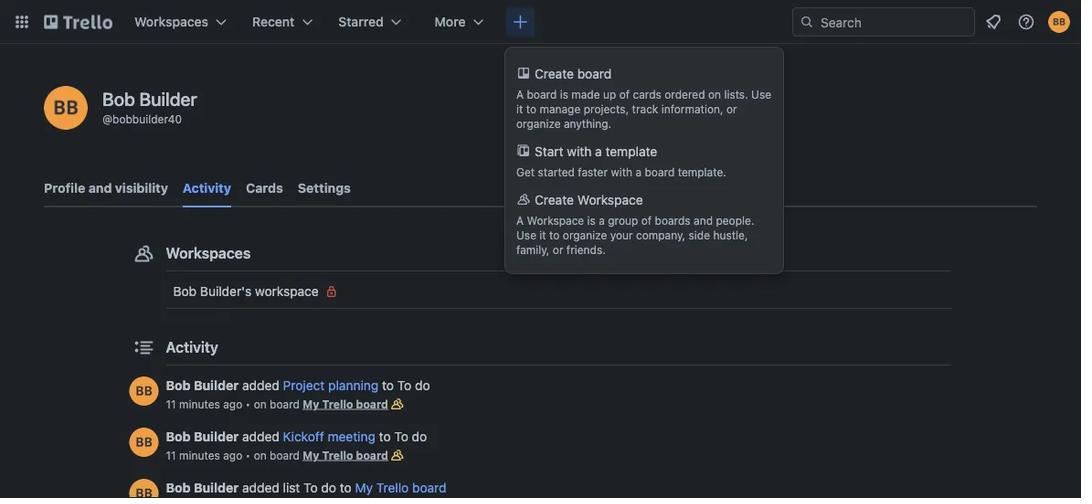 Task type: locate. For each thing, give the bounding box(es) containing it.
profile
[[44, 181, 85, 196]]

project planning link
[[283, 378, 379, 393]]

bob builder added project planning to to do
[[166, 378, 430, 393]]

with down template
[[611, 165, 633, 178]]

ordered
[[665, 88, 705, 101]]

1 horizontal spatial with
[[611, 165, 633, 178]]

1 ago from the top
[[223, 398, 242, 410]]

0 horizontal spatial is
[[560, 88, 569, 101]]

profile and visibility link
[[44, 172, 168, 205]]

1 • from the top
[[246, 398, 251, 410]]

0 notifications image
[[983, 11, 1005, 33]]

anything.
[[564, 117, 612, 130]]

1 vertical spatial added
[[242, 429, 280, 444]]

a up faster
[[595, 144, 602, 159]]

0 vertical spatial •
[[246, 398, 251, 410]]

added left project
[[242, 378, 280, 393]]

to up all members of the workspace can see and edit this board. image
[[397, 378, 412, 393]]

a for create workspace
[[517, 214, 524, 227]]

0 vertical spatial my trello board link
[[303, 398, 388, 410]]

11 minutes ago • on board my trello board for project
[[166, 398, 388, 410]]

a left made on the top right of the page
[[517, 88, 524, 101]]

do right the planning
[[415, 378, 430, 393]]

and up side
[[694, 214, 713, 227]]

0 vertical spatial on
[[708, 88, 721, 101]]

1 vertical spatial do
[[412, 429, 427, 444]]

is inside create workspace a workspace is a group of boards and people. use it to organize your company, side hustle, family, or friends.
[[587, 214, 596, 227]]

of right up
[[620, 88, 630, 101]]

builder left list
[[194, 480, 239, 495]]

trello down project planning link
[[322, 398, 353, 410]]

0 vertical spatial organize
[[517, 117, 561, 130]]

on down 'bob builder added project planning to to do'
[[254, 398, 267, 410]]

1 vertical spatial or
[[553, 243, 564, 256]]

2 minutes from the top
[[179, 449, 220, 462]]

to
[[397, 378, 412, 393], [394, 429, 409, 444], [304, 480, 318, 495]]

or
[[727, 102, 737, 115], [553, 243, 564, 256]]

11 minutes ago • on board my trello board
[[166, 398, 388, 410], [166, 449, 388, 462]]

1 minutes from the top
[[179, 398, 220, 410]]

0 vertical spatial is
[[560, 88, 569, 101]]

create up manage at the top
[[535, 66, 574, 81]]

1 vertical spatial 11 minutes ago • on board my trello board
[[166, 449, 388, 462]]

my down meeting
[[355, 480, 373, 495]]

1 vertical spatial a
[[636, 165, 642, 178]]

starred
[[339, 14, 384, 29]]

builder up bobbuilder40
[[139, 88, 197, 109]]

use up family,
[[517, 229, 537, 241]]

organize down manage at the top
[[517, 117, 561, 130]]

bob for bob builder added kickoff meeting to to do
[[166, 429, 191, 444]]

my trello board link
[[303, 398, 388, 410], [303, 449, 388, 462], [355, 480, 447, 495]]

added left the kickoff
[[242, 429, 280, 444]]

1 vertical spatial to
[[394, 429, 409, 444]]

starred button
[[328, 7, 413, 37]]

2 create from the top
[[535, 192, 574, 208]]

added
[[242, 378, 280, 393], [242, 429, 280, 444], [242, 480, 280, 495]]

1 horizontal spatial use
[[752, 88, 772, 101]]

and
[[88, 181, 112, 196], [694, 214, 713, 227]]

my down the kickoff
[[303, 449, 319, 462]]

it left manage at the top
[[517, 102, 523, 115]]

company,
[[636, 229, 686, 241]]

of inside create board a board is made up of cards ordered on lists. use it to manage projects, track information, or organize anything.
[[620, 88, 630, 101]]

or down lists.
[[727, 102, 737, 115]]

1 vertical spatial with
[[611, 165, 633, 178]]

more button
[[424, 7, 495, 37]]

1 vertical spatial minutes
[[179, 449, 220, 462]]

bob
[[102, 88, 135, 109], [173, 284, 197, 299], [166, 378, 191, 393], [166, 429, 191, 444], [166, 480, 191, 495]]

1 vertical spatial my
[[303, 449, 319, 462]]

2 vertical spatial my
[[355, 480, 373, 495]]

and right profile
[[88, 181, 112, 196]]

1 vertical spatial my trello board link
[[303, 449, 388, 462]]

2 11 from the top
[[166, 449, 176, 462]]

0 vertical spatial ago
[[223, 398, 242, 410]]

organize up friends.
[[563, 229, 607, 241]]

of up company,
[[642, 214, 652, 227]]

do for bob builder added project planning to to do
[[415, 378, 430, 393]]

1 vertical spatial trello
[[322, 449, 353, 462]]

track
[[632, 102, 659, 115]]

board
[[578, 66, 612, 81], [527, 88, 557, 101], [645, 165, 675, 178], [270, 398, 300, 410], [356, 398, 388, 410], [270, 449, 300, 462], [356, 449, 388, 462], [412, 480, 447, 495]]

workspace up family,
[[527, 214, 584, 227]]

0 horizontal spatial or
[[553, 243, 564, 256]]

with
[[567, 144, 592, 159], [611, 165, 633, 178]]

0 vertical spatial added
[[242, 378, 280, 393]]

0 vertical spatial my
[[303, 398, 319, 410]]

on left lists.
[[708, 88, 721, 101]]

lists.
[[724, 88, 748, 101]]

my
[[303, 398, 319, 410], [303, 449, 319, 462], [355, 480, 373, 495]]

of for board
[[620, 88, 630, 101]]

1 horizontal spatial is
[[587, 214, 596, 227]]

organize
[[517, 117, 561, 130], [563, 229, 607, 241]]

create for create workspace
[[535, 192, 574, 208]]

or right family,
[[553, 243, 564, 256]]

people.
[[716, 214, 755, 227]]

of
[[620, 88, 630, 101], [642, 214, 652, 227]]

1 vertical spatial on
[[254, 398, 267, 410]]

start with a template get started faster with a board template.
[[517, 144, 727, 178]]

1 added from the top
[[242, 378, 280, 393]]

• down bob builder added kickoff meeting to to do
[[246, 449, 251, 462]]

ago for project
[[223, 398, 242, 410]]

my trello board link down all members of the workspace can see and edit this board. icon
[[355, 480, 447, 495]]

bob builder @ bobbuilder40
[[102, 88, 197, 125]]

is for workspace
[[587, 214, 596, 227]]

added left list
[[242, 480, 280, 495]]

0 vertical spatial do
[[415, 378, 430, 393]]

2 11 minutes ago • on board my trello board from the top
[[166, 449, 388, 462]]

1 vertical spatial use
[[517, 229, 537, 241]]

a left group
[[599, 214, 605, 227]]

to up family,
[[549, 229, 560, 241]]

11 minutes ago • on board my trello board down bob builder added kickoff meeting to to do
[[166, 449, 388, 462]]

to left manage at the top
[[526, 102, 537, 115]]

to for bob builder added project planning to to do
[[397, 378, 412, 393]]

is
[[560, 88, 569, 101], [587, 214, 596, 227]]

create inside create workspace a workspace is a group of boards and people. use it to organize your company, side hustle, family, or friends.
[[535, 192, 574, 208]]

0 vertical spatial create
[[535, 66, 574, 81]]

workspaces up builder's
[[166, 245, 251, 262]]

• for project
[[246, 398, 251, 410]]

0 horizontal spatial organize
[[517, 117, 561, 130]]

1 vertical spatial organize
[[563, 229, 607, 241]]

of inside create workspace a workspace is a group of boards and people. use it to organize your company, side hustle, family, or friends.
[[642, 214, 652, 227]]

2 • from the top
[[246, 449, 251, 462]]

0 vertical spatial with
[[567, 144, 592, 159]]

2 a from the top
[[517, 214, 524, 227]]

board inside 'start with a template get started faster with a board template.'
[[645, 165, 675, 178]]

2 vertical spatial on
[[254, 449, 267, 462]]

use right lists.
[[752, 88, 772, 101]]

•
[[246, 398, 251, 410], [246, 449, 251, 462]]

group
[[608, 214, 638, 227]]

1 vertical spatial •
[[246, 449, 251, 462]]

11 minutes ago • on board my trello board down 'bob builder added project planning to to do'
[[166, 398, 388, 410]]

1 vertical spatial and
[[694, 214, 713, 227]]

0 vertical spatial a
[[517, 88, 524, 101]]

ago down bob builder added kickoff meeting to to do
[[223, 449, 242, 462]]

0 vertical spatial or
[[727, 102, 737, 115]]

a down template
[[636, 165, 642, 178]]

1 vertical spatial a
[[517, 214, 524, 227]]

all members of the workspace can see and edit this board. image
[[388, 446, 407, 464]]

activity
[[183, 181, 231, 196], [166, 339, 218, 356]]

0 horizontal spatial of
[[620, 88, 630, 101]]

0 horizontal spatial it
[[517, 102, 523, 115]]

11 minutes ago link for bob builder added kickoff meeting to to do
[[166, 449, 242, 462]]

do for bob builder added kickoff meeting to to do
[[412, 429, 427, 444]]

workspace up group
[[578, 192, 643, 208]]

2 ago from the top
[[223, 449, 242, 462]]

create board or workspace image
[[511, 13, 530, 31]]

2 vertical spatial a
[[599, 214, 605, 227]]

0 horizontal spatial with
[[567, 144, 592, 159]]

a
[[595, 144, 602, 159], [636, 165, 642, 178], [599, 214, 605, 227]]

0 vertical spatial and
[[88, 181, 112, 196]]

is inside create board a board is made up of cards ordered on lists. use it to manage projects, track information, or organize anything.
[[560, 88, 569, 101]]

a inside create board a board is made up of cards ordered on lists. use it to manage projects, track information, or organize anything.
[[517, 88, 524, 101]]

up
[[603, 88, 616, 101]]

1 vertical spatial 11 minutes ago link
[[166, 449, 242, 462]]

list
[[283, 480, 300, 495]]

0 vertical spatial 11 minutes ago • on board my trello board
[[166, 398, 388, 410]]

my trello board link down meeting
[[303, 449, 388, 462]]

on for bob builder added kickoff meeting to to do
[[254, 449, 267, 462]]

builder left project
[[194, 378, 239, 393]]

and inside create workspace a workspace is a group of boards and people. use it to organize your company, side hustle, family, or friends.
[[694, 214, 713, 227]]

kickoff
[[283, 429, 324, 444]]

minutes for bob builder added kickoff meeting to to do
[[179, 449, 220, 462]]

builder's
[[200, 284, 252, 299]]

meeting
[[328, 429, 376, 444]]

1 create from the top
[[535, 66, 574, 81]]

get
[[517, 165, 535, 178]]

• down 'bob builder added project planning to to do'
[[246, 398, 251, 410]]

manage
[[540, 102, 581, 115]]

primary element
[[0, 0, 1081, 44]]

workspace
[[578, 192, 643, 208], [527, 214, 584, 227]]

1 11 from the top
[[166, 398, 176, 410]]

1 vertical spatial of
[[642, 214, 652, 227]]

it inside create board a board is made up of cards ordered on lists. use it to manage projects, track information, or organize anything.
[[517, 102, 523, 115]]

1 11 minutes ago • on board my trello board from the top
[[166, 398, 388, 410]]

recent
[[252, 14, 295, 29]]

is up friends.
[[587, 214, 596, 227]]

1 vertical spatial it
[[540, 229, 546, 241]]

1 a from the top
[[517, 88, 524, 101]]

my trello board link down the planning
[[303, 398, 388, 410]]

kickoff meeting link
[[283, 429, 376, 444]]

0 vertical spatial use
[[752, 88, 772, 101]]

workspaces up bob builder @ bobbuilder40 at left
[[134, 14, 208, 29]]

use inside create board a board is made up of cards ordered on lists. use it to manage projects, track information, or organize anything.
[[752, 88, 772, 101]]

1 horizontal spatial of
[[642, 214, 652, 227]]

1 horizontal spatial it
[[540, 229, 546, 241]]

ago
[[223, 398, 242, 410], [223, 449, 242, 462]]

0 horizontal spatial and
[[88, 181, 112, 196]]

2 11 minutes ago link from the top
[[166, 449, 242, 462]]

use
[[752, 88, 772, 101], [517, 229, 537, 241]]

2 vertical spatial added
[[242, 480, 280, 495]]

0 vertical spatial trello
[[322, 398, 353, 410]]

bob builder (bobbuilder40) image
[[1049, 11, 1071, 33], [44, 86, 88, 130], [129, 377, 159, 406], [129, 428, 159, 457], [129, 479, 159, 498]]

1 vertical spatial is
[[587, 214, 596, 227]]

create down started
[[535, 192, 574, 208]]

11
[[166, 398, 176, 410], [166, 449, 176, 462]]

a inside create workspace a workspace is a group of boards and people. use it to organize your company, side hustle, family, or friends.
[[599, 214, 605, 227]]

minutes
[[179, 398, 220, 410], [179, 449, 220, 462]]

a inside create workspace a workspace is a group of boards and people. use it to organize your company, side hustle, family, or friends.
[[517, 214, 524, 227]]

builder inside bob builder @ bobbuilder40
[[139, 88, 197, 109]]

with up faster
[[567, 144, 592, 159]]

bob inside bob builder's workspace link
[[173, 284, 197, 299]]

to
[[526, 102, 537, 115], [549, 229, 560, 241], [382, 378, 394, 393], [379, 429, 391, 444], [340, 480, 352, 495]]

1 vertical spatial ago
[[223, 449, 242, 462]]

on down bob builder added kickoff meeting to to do
[[254, 449, 267, 462]]

cards link
[[246, 172, 283, 205]]

activity link
[[183, 172, 231, 208]]

1 horizontal spatial organize
[[563, 229, 607, 241]]

1 vertical spatial workspace
[[527, 214, 584, 227]]

a
[[517, 88, 524, 101], [517, 214, 524, 227]]

trello down 'kickoff meeting' link
[[322, 449, 353, 462]]

bob builder's workspace link
[[166, 277, 952, 306]]

workspaces
[[134, 14, 208, 29], [166, 245, 251, 262]]

is up manage at the top
[[560, 88, 569, 101]]

my trello board link for meeting
[[303, 449, 388, 462]]

bob builder's workspace
[[173, 284, 319, 299]]

builder left the kickoff
[[194, 429, 239, 444]]

a up family,
[[517, 214, 524, 227]]

it
[[517, 102, 523, 115], [540, 229, 546, 241]]

1 vertical spatial 11
[[166, 449, 176, 462]]

11 minutes ago link
[[166, 398, 242, 410], [166, 449, 242, 462]]

0 horizontal spatial use
[[517, 229, 537, 241]]

on inside create board a board is made up of cards ordered on lists. use it to manage projects, track information, or organize anything.
[[708, 88, 721, 101]]

builder
[[139, 88, 197, 109], [194, 378, 239, 393], [194, 429, 239, 444], [194, 480, 239, 495]]

do right meeting
[[412, 429, 427, 444]]

2 vertical spatial do
[[321, 480, 336, 495]]

trello down all members of the workspace can see and edit this board. icon
[[376, 480, 409, 495]]

template
[[606, 144, 658, 159]]

0 vertical spatial to
[[397, 378, 412, 393]]

to up all members of the workspace can see and edit this board. icon
[[394, 429, 409, 444]]

2 vertical spatial trello
[[376, 480, 409, 495]]

@
[[102, 112, 112, 125]]

create
[[535, 66, 574, 81], [535, 192, 574, 208]]

0 vertical spatial 11 minutes ago link
[[166, 398, 242, 410]]

workspace
[[255, 284, 319, 299]]

more
[[435, 14, 466, 29]]

on
[[708, 88, 721, 101], [254, 398, 267, 410], [254, 449, 267, 462]]

it up family,
[[540, 229, 546, 241]]

bob inside bob builder @ bobbuilder40
[[102, 88, 135, 109]]

activity down builder's
[[166, 339, 218, 356]]

do
[[415, 378, 430, 393], [412, 429, 427, 444], [321, 480, 336, 495]]

my down project
[[303, 398, 319, 410]]

1 vertical spatial create
[[535, 192, 574, 208]]

to right list
[[304, 480, 318, 495]]

create workspace a workspace is a group of boards and people. use it to organize your company, side hustle, family, or friends.
[[517, 192, 755, 256]]

trello
[[322, 398, 353, 410], [322, 449, 353, 462], [376, 480, 409, 495]]

1 11 minutes ago link from the top
[[166, 398, 242, 410]]

0 vertical spatial workspaces
[[134, 14, 208, 29]]

2 added from the top
[[242, 429, 280, 444]]

ago down 'bob builder added project planning to to do'
[[223, 398, 242, 410]]

1 vertical spatial activity
[[166, 339, 218, 356]]

0 vertical spatial of
[[620, 88, 630, 101]]

0 vertical spatial it
[[517, 102, 523, 115]]

0 vertical spatial 11
[[166, 398, 176, 410]]

1 horizontal spatial and
[[694, 214, 713, 227]]

to up all members of the workspace can see and edit this board. image
[[382, 378, 394, 393]]

1 horizontal spatial or
[[727, 102, 737, 115]]

0 vertical spatial minutes
[[179, 398, 220, 410]]

do right list
[[321, 480, 336, 495]]

create inside create board a board is made up of cards ordered on lists. use it to manage projects, track information, or organize anything.
[[535, 66, 574, 81]]

activity left cards
[[183, 181, 231, 196]]

workspaces inside dropdown button
[[134, 14, 208, 29]]



Task type: describe. For each thing, give the bounding box(es) containing it.
friends.
[[567, 243, 606, 256]]

or inside create workspace a workspace is a group of boards and people. use it to organize your company, side hustle, family, or friends.
[[553, 243, 564, 256]]

made
[[572, 88, 600, 101]]

project
[[283, 378, 325, 393]]

use inside create workspace a workspace is a group of boards and people. use it to organize your company, side hustle, family, or friends.
[[517, 229, 537, 241]]

started
[[538, 165, 575, 178]]

bob for bob builder added project planning to to do
[[166, 378, 191, 393]]

planning
[[328, 378, 379, 393]]

Search field
[[815, 8, 975, 36]]

faster
[[578, 165, 608, 178]]

1 vertical spatial workspaces
[[166, 245, 251, 262]]

11 minutes ago link for bob builder added project planning to to do
[[166, 398, 242, 410]]

workspaces button
[[123, 7, 238, 37]]

template.
[[678, 165, 727, 178]]

settings link
[[298, 172, 351, 205]]

ago for kickoff
[[223, 449, 242, 462]]

builder for bob builder @ bobbuilder40
[[139, 88, 197, 109]]

0 vertical spatial activity
[[183, 181, 231, 196]]

cards
[[246, 181, 283, 196]]

projects,
[[584, 102, 629, 115]]

bob builder added kickoff meeting to to do
[[166, 429, 427, 444]]

or inside create board a board is made up of cards ordered on lists. use it to manage projects, track information, or organize anything.
[[727, 102, 737, 115]]

visibility
[[115, 181, 168, 196]]

create for create board
[[535, 66, 574, 81]]

to inside create board a board is made up of cards ordered on lists. use it to manage projects, track information, or organize anything.
[[526, 102, 537, 115]]

your
[[610, 229, 633, 241]]

2 vertical spatial my trello board link
[[355, 480, 447, 495]]

to inside create workspace a workspace is a group of boards and people. use it to organize your company, side hustle, family, or friends.
[[549, 229, 560, 241]]

hustle,
[[713, 229, 748, 241]]

bob builder (bobbuilder40) image for my trello board
[[129, 479, 159, 498]]

3 added from the top
[[242, 480, 280, 495]]

0 vertical spatial workspace
[[578, 192, 643, 208]]

bob builder (bobbuilder40) image for kickoff meeting
[[129, 428, 159, 457]]

recent button
[[241, 7, 324, 37]]

0 vertical spatial a
[[595, 144, 602, 159]]

sm image
[[322, 282, 341, 301]]

2 vertical spatial to
[[304, 480, 318, 495]]

to down meeting
[[340, 480, 352, 495]]

information,
[[662, 102, 724, 115]]

on for bob builder added project planning to to do
[[254, 398, 267, 410]]

11 minutes ago • on board my trello board for kickoff
[[166, 449, 388, 462]]

and inside profile and visibility 'link'
[[88, 181, 112, 196]]

trello for planning
[[322, 398, 353, 410]]

bobbuilder40
[[112, 112, 182, 125]]

all members of the workspace can see and edit this board. image
[[388, 395, 407, 413]]

bob for bob builder @ bobbuilder40
[[102, 88, 135, 109]]

to up all members of the workspace can see and edit this board. icon
[[379, 429, 391, 444]]

added for project planning
[[242, 378, 280, 393]]

family,
[[517, 243, 550, 256]]

create board a board is made up of cards ordered on lists. use it to manage projects, track information, or organize anything.
[[517, 66, 772, 130]]

boards
[[655, 214, 691, 227]]

my for project
[[303, 398, 319, 410]]

of for workspace
[[642, 214, 652, 227]]

bob for bob builder's workspace
[[173, 284, 197, 299]]

bob builder (bobbuilder40) image for project planning
[[129, 377, 159, 406]]

builder for bob builder added list to do to my trello board
[[194, 480, 239, 495]]

my trello board link for planning
[[303, 398, 388, 410]]

a for create board
[[517, 88, 524, 101]]

organize inside create workspace a workspace is a group of boards and people. use it to organize your company, side hustle, family, or friends.
[[563, 229, 607, 241]]

open information menu image
[[1017, 13, 1036, 31]]

profile and visibility
[[44, 181, 168, 196]]

start
[[535, 144, 564, 159]]

added for kickoff meeting
[[242, 429, 280, 444]]

11 for bob builder added kickoff meeting to to do
[[166, 449, 176, 462]]

organize inside create board a board is made up of cards ordered on lists. use it to manage projects, track information, or organize anything.
[[517, 117, 561, 130]]

minutes for bob builder added project planning to to do
[[179, 398, 220, 410]]

builder for bob builder added kickoff meeting to to do
[[194, 429, 239, 444]]

builder for bob builder added project planning to to do
[[194, 378, 239, 393]]

bob builder added list to do to my trello board
[[166, 480, 447, 495]]

settings
[[298, 181, 351, 196]]

• for kickoff
[[246, 449, 251, 462]]

trello for meeting
[[322, 449, 353, 462]]

back to home image
[[44, 7, 112, 37]]

cards
[[633, 88, 662, 101]]

it inside create workspace a workspace is a group of boards and people. use it to organize your company, side hustle, family, or friends.
[[540, 229, 546, 241]]

to for bob builder added kickoff meeting to to do
[[394, 429, 409, 444]]

my for kickoff
[[303, 449, 319, 462]]

bob for bob builder added list to do to my trello board
[[166, 480, 191, 495]]

search image
[[800, 15, 815, 29]]

11 for bob builder added project planning to to do
[[166, 398, 176, 410]]

is for board
[[560, 88, 569, 101]]

side
[[689, 229, 710, 241]]



Task type: vqa. For each thing, say whether or not it's contained in the screenshot.
Trello logo
no



